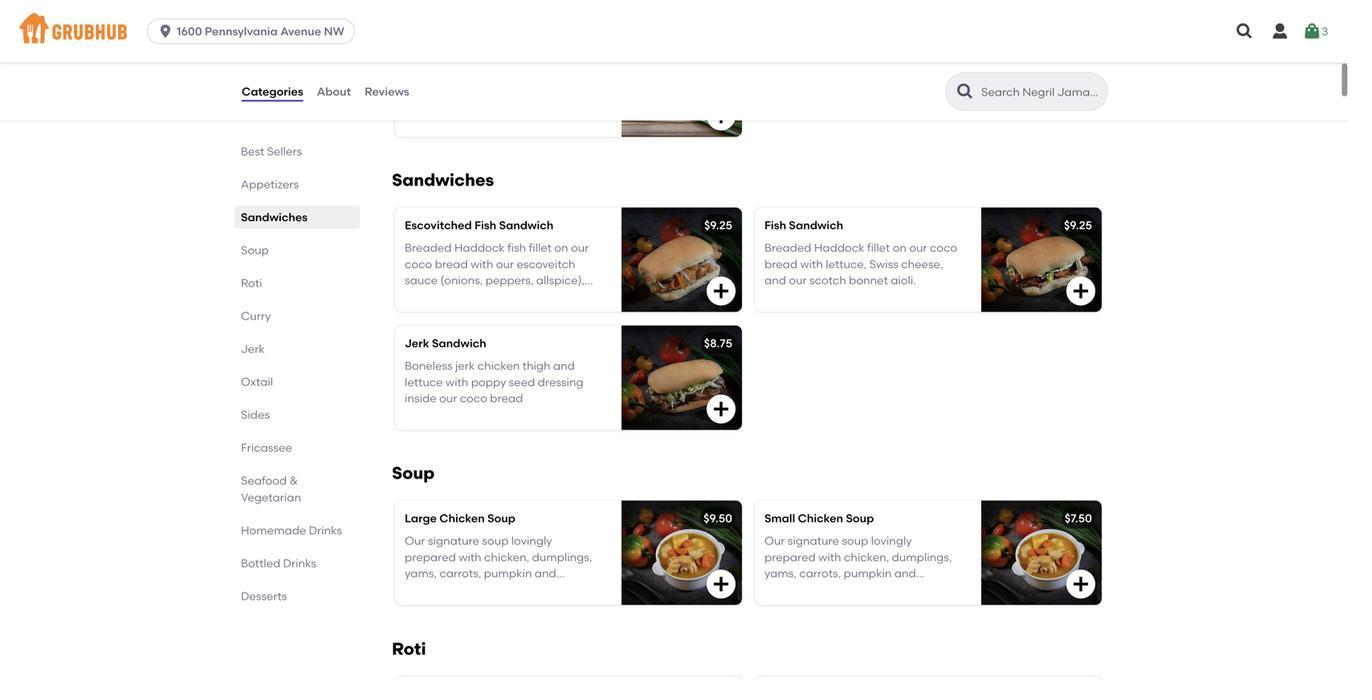Task type: describe. For each thing, give the bounding box(es) containing it.
of
[[590, 66, 601, 80]]

breaded haddock fish fillet on our coco bread with our escoveitch sauce (onions, peppers, allspice), and scotch bonnet pepper aioli.
[[405, 241, 589, 304]]

svg image for our signature soup lovingly prepared with chicken, dumplings, yams, carrots, pumpkin and potatoes. (16oz cup)
[[1071, 574, 1091, 594]]

bottled drinks
[[241, 557, 316, 570]]

signature for small
[[788, 534, 839, 548]]

fricassee
[[241, 441, 292, 455]]

curry
[[241, 309, 271, 323]]

yams, for our signature soup lovingly prepared with chicken, dumplings, yams, carrots, pumpkin and potatoes. (16oz cup)
[[764, 567, 797, 580]]

with inside our signature soup lovingly prepared with chicken, dumplings, yams, carrots, pumpkin and potatoes. (32oz cup)
[[459, 550, 481, 564]]

chicken for small
[[798, 511, 843, 525]]

our for our signature soup lovingly prepared with chicken, dumplings, yams, carrots, pumpkin and potatoes. (16oz cup)
[[764, 534, 785, 548]]

1600 pennsylvania avenue nw button
[[147, 18, 361, 44]]

seed
[[509, 375, 535, 389]]

categories button
[[241, 63, 304, 120]]

bread inside boneless jerk chicken thigh and lettuce with poppy seed dressing inside our coco bread
[[490, 392, 523, 405]]

appetizers
[[241, 177, 299, 191]]

with inside a flaky turnover filled with a blend of cabbage, broccoli, carrots and onions
[[521, 66, 544, 80]]

jerk
[[455, 359, 475, 373]]

best sellers
[[241, 145, 302, 158]]

with inside boneless jerk chicken thigh and lettuce with poppy seed dressing inside our coco bread
[[446, 375, 468, 389]]

carrots
[[511, 82, 549, 96]]

escoveitch
[[517, 257, 575, 271]]

our down fish sandwich
[[789, 274, 807, 287]]

cup) for (16oz
[[849, 583, 873, 597]]

yams, for our signature soup lovingly prepared with chicken, dumplings, yams, carrots, pumpkin and potatoes. (32oz cup)
[[405, 567, 437, 580]]

cabbage,
[[405, 82, 458, 96]]

0 horizontal spatial sandwiches
[[241, 210, 308, 224]]

with inside our signature soup lovingly prepared with chicken, dumplings, yams, carrots, pumpkin and potatoes. (16oz cup)
[[818, 550, 841, 564]]

potatoes. for our signature soup lovingly prepared with chicken, dumplings, yams, carrots, pumpkin and potatoes. (32oz cup)
[[405, 583, 457, 597]]

Search Negril Jamaican Eatery - DC search field
[[980, 84, 1103, 100]]

filled
[[492, 66, 518, 80]]

sandwich for breaded haddock fillet on our coco bread with lettuce, swiss cheese, and our scotch bonnet aioli.
[[789, 218, 843, 232]]

small chicken soup
[[764, 511, 874, 525]]

turnover
[[444, 66, 489, 80]]

our up peppers,
[[496, 257, 514, 271]]

sides
[[241, 408, 270, 422]]

large
[[405, 511, 437, 525]]

escovitched fish sandwich
[[405, 218, 553, 232]]

search icon image
[[956, 82, 975, 101]]

avenue
[[280, 24, 321, 38]]

svg image inside 3 button
[[1302, 22, 1322, 41]]

1600 pennsylvania avenue nw
[[177, 24, 344, 38]]

with inside breaded haddock fish fillet on our coco bread with our escoveitch sauce (onions, peppers, allspice), and scotch bonnet pepper aioli.
[[471, 257, 493, 271]]

potatoes. for our signature soup lovingly prepared with chicken, dumplings, yams, carrots, pumpkin and potatoes. (16oz cup)
[[764, 583, 816, 597]]

reviews
[[365, 85, 409, 98]]

lovingly for small chicken soup
[[871, 534, 912, 548]]

soup for small chicken soup
[[842, 534, 868, 548]]

3
[[1322, 24, 1328, 38]]

vegetarian
[[241, 491, 301, 504]]

fish sandwich image
[[981, 207, 1102, 312]]

drinks for bottled drinks
[[283, 557, 316, 570]]

best
[[241, 145, 264, 158]]

our up "escoveitch"
[[571, 241, 589, 255]]

chicken, for (32oz
[[484, 550, 529, 564]]

flaky
[[416, 66, 441, 80]]

0 horizontal spatial roti
[[241, 276, 262, 290]]

and for a flaky turnover filled with a blend of cabbage, broccoli, carrots and onions
[[552, 82, 574, 96]]

peppers,
[[486, 274, 534, 287]]

large chicken soup image
[[622, 501, 742, 605]]

dressing
[[538, 375, 583, 389]]

2 fish from the left
[[764, 218, 786, 232]]

a flaky turnover filled with a blend of cabbage, broccoli, carrots and onions button
[[395, 32, 742, 137]]

scotch inside breaded haddock fish fillet on our coco bread with our escoveitch sauce (onions, peppers, allspice), and scotch bonnet pepper aioli.
[[429, 290, 466, 304]]

our inside boneless jerk chicken thigh and lettuce with poppy seed dressing inside our coco bread
[[439, 392, 457, 405]]

chicken for large
[[439, 511, 485, 525]]

dumplings, for our signature soup lovingly prepared with chicken, dumplings, yams, carrots, pumpkin and potatoes. (16oz cup)
[[892, 550, 952, 564]]

svg image for boneless jerk chicken thigh and lettuce with poppy seed dressing inside our coco bread
[[711, 399, 731, 419]]

prepared for large
[[405, 550, 456, 564]]

haddock for with
[[454, 241, 505, 255]]

dumplings, for our signature soup lovingly prepared with chicken, dumplings, yams, carrots, pumpkin and potatoes. (32oz cup)
[[532, 550, 592, 564]]

bottled
[[241, 557, 280, 570]]

large chicken soup
[[405, 511, 516, 525]]

seafood
[[241, 474, 287, 487]]

a flaky turnover filled with a blend of cabbage, broccoli, carrots and onions
[[405, 66, 601, 112]]

our signature soup lovingly prepared with chicken, dumplings, yams, carrots, pumpkin and potatoes. (16oz cup)
[[764, 534, 952, 597]]

on inside breaded haddock fillet on our coco bread with lettuce, swiss cheese, and our scotch bonnet aioli.
[[893, 241, 907, 255]]

$8.75
[[704, 336, 732, 350]]

pennsylvania
[[205, 24, 278, 38]]

broccoli,
[[461, 82, 508, 96]]

nw
[[324, 24, 344, 38]]

breaded for coco
[[405, 241, 452, 255]]

chicken
[[477, 359, 520, 373]]

1 fish from the left
[[475, 218, 496, 232]]

cup) for (32oz
[[491, 583, 516, 597]]

a
[[405, 66, 413, 80]]

homemade drinks
[[241, 524, 342, 537]]

pumpkin for (16oz
[[844, 567, 892, 580]]

about
[[317, 85, 351, 98]]

escovitched
[[405, 218, 472, 232]]

(onions,
[[440, 274, 483, 287]]

soup up our signature soup lovingly prepared with chicken, dumplings, yams, carrots, pumpkin and potatoes. (16oz cup)
[[846, 511, 874, 525]]

sauce
[[405, 274, 438, 287]]

swiss
[[869, 257, 899, 271]]

1 horizontal spatial sandwich
[[499, 218, 553, 232]]

haddock for lettuce,
[[814, 241, 864, 255]]

on inside breaded haddock fish fillet on our coco bread with our escoveitch sauce (onions, peppers, allspice), and scotch bonnet pepper aioli.
[[554, 241, 568, 255]]

soup up large
[[392, 463, 435, 483]]

lettuce,
[[826, 257, 867, 271]]

and for breaded haddock fillet on our coco bread with lettuce, swiss cheese, and our scotch bonnet aioli.
[[764, 274, 786, 287]]

blend
[[557, 66, 588, 80]]



Task type: vqa. For each thing, say whether or not it's contained in the screenshot.
the Search for food, convenience, alcohol... search field
no



Task type: locate. For each thing, give the bounding box(es) containing it.
our down large
[[405, 534, 425, 548]]

haddock up lettuce,
[[814, 241, 864, 255]]

and inside our signature soup lovingly prepared with chicken, dumplings, yams, carrots, pumpkin and potatoes. (32oz cup)
[[535, 567, 556, 580]]

bonnet inside breaded haddock fillet on our coco bread with lettuce, swiss cheese, and our scotch bonnet aioli.
[[849, 274, 888, 287]]

prepared down large
[[405, 550, 456, 564]]

carrots, inside our signature soup lovingly prepared with chicken, dumplings, yams, carrots, pumpkin and potatoes. (16oz cup)
[[799, 567, 841, 580]]

2 chicken, from the left
[[844, 550, 889, 564]]

scotch
[[810, 274, 846, 287], [429, 290, 466, 304]]

pumpkin for (32oz
[[484, 567, 532, 580]]

haddock inside breaded haddock fish fillet on our coco bread with our escoveitch sauce (onions, peppers, allspice), and scotch bonnet pepper aioli.
[[454, 241, 505, 255]]

sellers
[[267, 145, 302, 158]]

chicken right small on the bottom right of the page
[[798, 511, 843, 525]]

sandwich
[[499, 218, 553, 232], [789, 218, 843, 232], [432, 336, 486, 350]]

jerk
[[405, 336, 429, 350], [241, 342, 265, 356]]

pumpkin inside our signature soup lovingly prepared with chicken, dumplings, yams, carrots, pumpkin and potatoes. (32oz cup)
[[484, 567, 532, 580]]

signature for large
[[428, 534, 479, 548]]

with inside breaded haddock fillet on our coco bread with lettuce, swiss cheese, and our scotch bonnet aioli.
[[800, 257, 823, 271]]

0 vertical spatial bonnet
[[849, 274, 888, 287]]

2 vertical spatial coco
[[460, 392, 487, 405]]

signature down large chicken soup
[[428, 534, 479, 548]]

coco
[[930, 241, 957, 255], [405, 257, 432, 271], [460, 392, 487, 405]]

haddock down escovitched fish sandwich
[[454, 241, 505, 255]]

2 prepared from the left
[[764, 550, 816, 564]]

1 horizontal spatial $9.25
[[1064, 218, 1092, 232]]

svg image for our signature soup lovingly prepared with chicken, dumplings, yams, carrots, pumpkin and potatoes. (32oz cup)
[[711, 574, 731, 594]]

with up (32oz on the left bottom of page
[[459, 550, 481, 564]]

allspice),
[[536, 274, 585, 287]]

1 horizontal spatial prepared
[[764, 550, 816, 564]]

1 potatoes. from the left
[[405, 583, 457, 597]]

1 horizontal spatial yams,
[[764, 567, 797, 580]]

carrots, up (16oz
[[799, 567, 841, 580]]

breaded inside breaded haddock fish fillet on our coco bread with our escoveitch sauce (onions, peppers, allspice), and scotch bonnet pepper aioli.
[[405, 241, 452, 255]]

drinks down homemade drinks on the bottom left
[[283, 557, 316, 570]]

0 horizontal spatial pumpkin
[[484, 567, 532, 580]]

2 fillet from the left
[[867, 241, 890, 255]]

soup up curry in the top of the page
[[241, 243, 269, 257]]

on up "escoveitch"
[[554, 241, 568, 255]]

1 horizontal spatial jerk
[[405, 336, 429, 350]]

chicken,
[[484, 550, 529, 564], [844, 550, 889, 564]]

coco inside boneless jerk chicken thigh and lettuce with poppy seed dressing inside our coco bread
[[460, 392, 487, 405]]

lovingly for large chicken soup
[[511, 534, 552, 548]]

2 chicken from the left
[[798, 511, 843, 525]]

cup) right (16oz
[[849, 583, 873, 597]]

yams,
[[405, 567, 437, 580], [764, 567, 797, 580]]

1 horizontal spatial coco
[[460, 392, 487, 405]]

and inside a flaky turnover filled with a blend of cabbage, broccoli, carrots and onions
[[552, 82, 574, 96]]

yams, down small on the bottom right of the page
[[764, 567, 797, 580]]

svg image
[[1302, 22, 1322, 41], [157, 23, 174, 39], [1071, 281, 1091, 301], [711, 399, 731, 419], [711, 574, 731, 594]]

0 horizontal spatial breaded
[[405, 241, 452, 255]]

our down small on the bottom right of the page
[[764, 534, 785, 548]]

potatoes. left (32oz on the left bottom of page
[[405, 583, 457, 597]]

2 breaded from the left
[[764, 241, 811, 255]]

with
[[521, 66, 544, 80], [471, 257, 493, 271], [800, 257, 823, 271], [446, 375, 468, 389], [459, 550, 481, 564], [818, 550, 841, 564]]

on
[[554, 241, 568, 255], [893, 241, 907, 255]]

1 vertical spatial aioli.
[[553, 290, 578, 304]]

main navigation navigation
[[0, 0, 1349, 63]]

cup) right (32oz on the left bottom of page
[[491, 583, 516, 597]]

haddock
[[454, 241, 505, 255], [814, 241, 864, 255]]

breaded inside breaded haddock fillet on our coco bread with lettuce, swiss cheese, and our scotch bonnet aioli.
[[764, 241, 811, 255]]

1 dumplings, from the left
[[532, 550, 592, 564]]

coco down poppy
[[460, 392, 487, 405]]

1 breaded from the left
[[405, 241, 452, 255]]

soup
[[482, 534, 509, 548], [842, 534, 868, 548]]

and for our signature soup lovingly prepared with chicken, dumplings, yams, carrots, pumpkin and potatoes. (32oz cup)
[[535, 567, 556, 580]]

0 horizontal spatial fish
[[475, 218, 496, 232]]

1 horizontal spatial roti
[[392, 639, 426, 659]]

seafood & vegetarian
[[241, 474, 301, 504]]

1 horizontal spatial carrots,
[[799, 567, 841, 580]]

1 $9.25 from the left
[[704, 218, 732, 232]]

fillet
[[529, 241, 552, 255], [867, 241, 890, 255]]

0 horizontal spatial cup)
[[491, 583, 516, 597]]

our right inside
[[439, 392, 457, 405]]

drinks for homemade drinks
[[309, 524, 342, 537]]

pumpkin up (32oz on the left bottom of page
[[484, 567, 532, 580]]

breaded down the "escovitched"
[[405, 241, 452, 255]]

poppy
[[471, 375, 506, 389]]

aioli.
[[891, 274, 916, 287], [553, 290, 578, 304]]

jerk for jerk sandwich
[[405, 336, 429, 350]]

breaded down fish sandwich
[[764, 241, 811, 255]]

and inside breaded haddock fish fillet on our coco bread with our escoveitch sauce (onions, peppers, allspice), and scotch bonnet pepper aioli.
[[405, 290, 426, 304]]

coco up cheese, at top right
[[930, 241, 957, 255]]

$9.25
[[704, 218, 732, 232], [1064, 218, 1092, 232]]

1 horizontal spatial soup
[[842, 534, 868, 548]]

oxtail
[[241, 375, 273, 389]]

reviews button
[[364, 63, 410, 120]]

2 signature from the left
[[788, 534, 839, 548]]

2 our from the left
[[764, 534, 785, 548]]

coco inside breaded haddock fish fillet on our coco bread with our escoveitch sauce (onions, peppers, allspice), and scotch bonnet pepper aioli.
[[405, 257, 432, 271]]

soup down large chicken soup
[[482, 534, 509, 548]]

and inside breaded haddock fillet on our coco bread with lettuce, swiss cheese, and our scotch bonnet aioli.
[[764, 274, 786, 287]]

sandwich up jerk
[[432, 336, 486, 350]]

1 horizontal spatial bread
[[490, 392, 523, 405]]

jerk for jerk
[[241, 342, 265, 356]]

1 soup from the left
[[482, 534, 509, 548]]

1 horizontal spatial signature
[[788, 534, 839, 548]]

potatoes. inside our signature soup lovingly prepared with chicken, dumplings, yams, carrots, pumpkin and potatoes. (16oz cup)
[[764, 583, 816, 597]]

svg image
[[1235, 22, 1254, 41], [1270, 22, 1290, 41], [711, 106, 731, 126], [711, 281, 731, 301], [1071, 574, 1091, 594]]

bread up (onions,
[[435, 257, 468, 271]]

prepared
[[405, 550, 456, 564], [764, 550, 816, 564]]

0 horizontal spatial lovingly
[[511, 534, 552, 548]]

yams, inside our signature soup lovingly prepared with chicken, dumplings, yams, carrots, pumpkin and potatoes. (32oz cup)
[[405, 567, 437, 580]]

lettuce
[[405, 375, 443, 389]]

dumplings, inside our signature soup lovingly prepared with chicken, dumplings, yams, carrots, pumpkin and potatoes. (32oz cup)
[[532, 550, 592, 564]]

our signature soup lovingly prepared with chicken, dumplings, yams, carrots, pumpkin and potatoes. (32oz cup)
[[405, 534, 592, 597]]

categories
[[242, 85, 303, 98]]

0 horizontal spatial fillet
[[529, 241, 552, 255]]

1 signature from the left
[[428, 534, 479, 548]]

$9.25 for breaded haddock fish fillet on our coco bread with our escoveitch sauce (onions, peppers, allspice), and scotch bonnet pepper aioli.
[[704, 218, 732, 232]]

cup) inside our signature soup lovingly prepared with chicken, dumplings, yams, carrots, pumpkin and potatoes. (32oz cup)
[[491, 583, 516, 597]]

0 vertical spatial drinks
[[309, 524, 342, 537]]

soup
[[241, 243, 269, 257], [392, 463, 435, 483], [487, 511, 516, 525], [846, 511, 874, 525]]

0 vertical spatial roti
[[241, 276, 262, 290]]

0 horizontal spatial our
[[405, 534, 425, 548]]

our inside our signature soup lovingly prepared with chicken, dumplings, yams, carrots, pumpkin and potatoes. (32oz cup)
[[405, 534, 425, 548]]

sandwiches up the "escovitched"
[[392, 170, 494, 190]]

1 horizontal spatial chicken,
[[844, 550, 889, 564]]

carrots, inside our signature soup lovingly prepared with chicken, dumplings, yams, carrots, pumpkin and potatoes. (32oz cup)
[[440, 567, 481, 580]]

coco inside breaded haddock fillet on our coco bread with lettuce, swiss cheese, and our scotch bonnet aioli.
[[930, 241, 957, 255]]

1 horizontal spatial lovingly
[[871, 534, 912, 548]]

0 horizontal spatial on
[[554, 241, 568, 255]]

potatoes. inside our signature soup lovingly prepared with chicken, dumplings, yams, carrots, pumpkin and potatoes. (32oz cup)
[[405, 583, 457, 597]]

signature inside our signature soup lovingly prepared with chicken, dumplings, yams, carrots, pumpkin and potatoes. (16oz cup)
[[788, 534, 839, 548]]

pepper
[[510, 290, 550, 304]]

about button
[[316, 63, 352, 120]]

1 vertical spatial coco
[[405, 257, 432, 271]]

bread
[[435, 257, 468, 271], [764, 257, 798, 271], [490, 392, 523, 405]]

0 horizontal spatial sandwich
[[432, 336, 486, 350]]

cup) inside our signature soup lovingly prepared with chicken, dumplings, yams, carrots, pumpkin and potatoes. (16oz cup)
[[849, 583, 873, 597]]

our for our signature soup lovingly prepared with chicken, dumplings, yams, carrots, pumpkin and potatoes. (32oz cup)
[[405, 534, 425, 548]]

bonnet down peppers,
[[469, 290, 508, 304]]

signature inside our signature soup lovingly prepared with chicken, dumplings, yams, carrots, pumpkin and potatoes. (32oz cup)
[[428, 534, 479, 548]]

0 vertical spatial coco
[[930, 241, 957, 255]]

(32oz
[[459, 583, 488, 597]]

sandwich up lettuce,
[[789, 218, 843, 232]]

1 cup) from the left
[[491, 583, 516, 597]]

thigh
[[522, 359, 551, 373]]

drinks right homemade
[[309, 524, 342, 537]]

scotch down lettuce,
[[810, 274, 846, 287]]

1 haddock from the left
[[454, 241, 505, 255]]

small chicken soup image
[[981, 501, 1102, 605]]

on up the swiss
[[893, 241, 907, 255]]

0 horizontal spatial bread
[[435, 257, 468, 271]]

2 horizontal spatial sandwich
[[789, 218, 843, 232]]

fillet up the swiss
[[867, 241, 890, 255]]

2 soup from the left
[[842, 534, 868, 548]]

1 yams, from the left
[[405, 567, 437, 580]]

breaded haddock fillet on our coco bread with lettuce, swiss cheese, and our scotch bonnet aioli.
[[764, 241, 957, 287]]

chicken, for (16oz
[[844, 550, 889, 564]]

fillet up "escoveitch"
[[529, 241, 552, 255]]

1 horizontal spatial bonnet
[[849, 274, 888, 287]]

carrots, for (32oz
[[440, 567, 481, 580]]

2 potatoes. from the left
[[764, 583, 816, 597]]

3 button
[[1302, 17, 1328, 46]]

pumpkin up (16oz
[[844, 567, 892, 580]]

1 vertical spatial roti
[[392, 639, 426, 659]]

0 horizontal spatial scotch
[[429, 290, 466, 304]]

0 vertical spatial sandwiches
[[392, 170, 494, 190]]

bread down fish sandwich
[[764, 257, 798, 271]]

1600
[[177, 24, 202, 38]]

1 vertical spatial drinks
[[283, 557, 316, 570]]

homemade
[[241, 524, 306, 537]]

$7.50
[[1065, 511, 1092, 525]]

2 horizontal spatial coco
[[930, 241, 957, 255]]

vegetable pattie image
[[622, 32, 742, 137]]

1 prepared from the left
[[405, 550, 456, 564]]

carrots,
[[440, 567, 481, 580], [799, 567, 841, 580]]

$9.50
[[704, 511, 732, 525]]

jerk down curry in the top of the page
[[241, 342, 265, 356]]

1 vertical spatial scotch
[[429, 290, 466, 304]]

bonnet
[[849, 274, 888, 287], [469, 290, 508, 304]]

0 horizontal spatial yams,
[[405, 567, 437, 580]]

onions
[[405, 99, 440, 112]]

lovingly down small chicken soup
[[871, 534, 912, 548]]

0 vertical spatial scotch
[[810, 274, 846, 287]]

1 horizontal spatial sandwiches
[[392, 170, 494, 190]]

0 vertical spatial aioli.
[[891, 274, 916, 287]]

fish sandwich
[[764, 218, 843, 232]]

1 pumpkin from the left
[[484, 567, 532, 580]]

soup up our signature soup lovingly prepared with chicken, dumplings, yams, carrots, pumpkin and potatoes. (32oz cup)
[[487, 511, 516, 525]]

chicken, inside our signature soup lovingly prepared with chicken, dumplings, yams, carrots, pumpkin and potatoes. (16oz cup)
[[844, 550, 889, 564]]

1 horizontal spatial breaded
[[764, 241, 811, 255]]

cheese,
[[901, 257, 943, 271]]

0 horizontal spatial jerk
[[241, 342, 265, 356]]

soup inside our signature soup lovingly prepared with chicken, dumplings, yams, carrots, pumpkin and potatoes. (32oz cup)
[[482, 534, 509, 548]]

1 horizontal spatial potatoes.
[[764, 583, 816, 597]]

cup)
[[491, 583, 516, 597], [849, 583, 873, 597]]

and inside our signature soup lovingly prepared with chicken, dumplings, yams, carrots, pumpkin and potatoes. (16oz cup)
[[894, 567, 916, 580]]

coco up sauce
[[405, 257, 432, 271]]

2 yams, from the left
[[764, 567, 797, 580]]

1 horizontal spatial dumplings,
[[892, 550, 952, 564]]

1 on from the left
[[554, 241, 568, 255]]

0 horizontal spatial bonnet
[[469, 290, 508, 304]]

bonnet inside breaded haddock fish fillet on our coco bread with our escoveitch sauce (onions, peppers, allspice), and scotch bonnet pepper aioli.
[[469, 290, 508, 304]]

2 pumpkin from the left
[[844, 567, 892, 580]]

carrots, for (16oz
[[799, 567, 841, 580]]

1 horizontal spatial our
[[764, 534, 785, 548]]

bread inside breaded haddock fish fillet on our coco bread with our escoveitch sauce (onions, peppers, allspice), and scotch bonnet pepper aioli.
[[435, 257, 468, 271]]

with up carrots
[[521, 66, 544, 80]]

0 horizontal spatial coco
[[405, 257, 432, 271]]

svg image for a flaky turnover filled with a blend of cabbage, broccoli, carrots and onions
[[711, 106, 731, 126]]

2 cup) from the left
[[849, 583, 873, 597]]

escovitched fish sandwich image
[[622, 207, 742, 312]]

0 horizontal spatial potatoes.
[[405, 583, 457, 597]]

1 fillet from the left
[[529, 241, 552, 255]]

and
[[552, 82, 574, 96], [764, 274, 786, 287], [405, 290, 426, 304], [553, 359, 575, 373], [535, 567, 556, 580], [894, 567, 916, 580]]

fillet inside breaded haddock fish fillet on our coco bread with our escoveitch sauce (onions, peppers, allspice), and scotch bonnet pepper aioli.
[[529, 241, 552, 255]]

with left lettuce,
[[800, 257, 823, 271]]

haddock inside breaded haddock fillet on our coco bread with lettuce, swiss cheese, and our scotch bonnet aioli.
[[814, 241, 864, 255]]

sandwiches down appetizers
[[241, 210, 308, 224]]

boneless jerk chicken thigh and lettuce with poppy seed dressing inside our coco bread
[[405, 359, 583, 405]]

0 horizontal spatial signature
[[428, 534, 479, 548]]

1 vertical spatial bonnet
[[469, 290, 508, 304]]

aioli. inside breaded haddock fish fillet on our coco bread with our escoveitch sauce (onions, peppers, allspice), and scotch bonnet pepper aioli.
[[553, 290, 578, 304]]

1 chicken from the left
[[439, 511, 485, 525]]

scotch inside breaded haddock fillet on our coco bread with lettuce, swiss cheese, and our scotch bonnet aioli.
[[810, 274, 846, 287]]

small
[[764, 511, 795, 525]]

0 horizontal spatial haddock
[[454, 241, 505, 255]]

prepared for small
[[764, 550, 816, 564]]

our up cheese, at top right
[[909, 241, 927, 255]]

potatoes.
[[405, 583, 457, 597], [764, 583, 816, 597]]

signature down small chicken soup
[[788, 534, 839, 548]]

jerk up boneless
[[405, 336, 429, 350]]

1 horizontal spatial haddock
[[814, 241, 864, 255]]

2 dumplings, from the left
[[892, 550, 952, 564]]

1 vertical spatial sandwiches
[[241, 210, 308, 224]]

sandwich for boneless jerk chicken thigh and lettuce with poppy seed dressing inside our coco bread
[[432, 336, 486, 350]]

signature
[[428, 534, 479, 548], [788, 534, 839, 548]]

desserts
[[241, 589, 287, 603]]

scotch down (onions,
[[429, 290, 466, 304]]

2 carrots, from the left
[[799, 567, 841, 580]]

2 lovingly from the left
[[871, 534, 912, 548]]

with down jerk
[[446, 375, 468, 389]]

jerk sandwich image
[[622, 325, 742, 430]]

chicken right large
[[439, 511, 485, 525]]

1 horizontal spatial pumpkin
[[844, 567, 892, 580]]

yams, inside our signature soup lovingly prepared with chicken, dumplings, yams, carrots, pumpkin and potatoes. (16oz cup)
[[764, 567, 797, 580]]

0 horizontal spatial $9.25
[[704, 218, 732, 232]]

dumplings, inside our signature soup lovingly prepared with chicken, dumplings, yams, carrots, pumpkin and potatoes. (16oz cup)
[[892, 550, 952, 564]]

1 horizontal spatial chicken
[[798, 511, 843, 525]]

aioli. down the allspice), at the left top of page
[[553, 290, 578, 304]]

lovingly
[[511, 534, 552, 548], [871, 534, 912, 548]]

a
[[546, 66, 554, 80]]

and for our signature soup lovingly prepared with chicken, dumplings, yams, carrots, pumpkin and potatoes. (16oz cup)
[[894, 567, 916, 580]]

0 horizontal spatial carrots,
[[440, 567, 481, 580]]

prepared down small on the bottom right of the page
[[764, 550, 816, 564]]

&
[[289, 474, 298, 487]]

soup down small chicken soup
[[842, 534, 868, 548]]

lovingly inside our signature soup lovingly prepared with chicken, dumplings, yams, carrots, pumpkin and potatoes. (32oz cup)
[[511, 534, 552, 548]]

2 $9.25 from the left
[[1064, 218, 1092, 232]]

1 carrots, from the left
[[440, 567, 481, 580]]

boneless
[[405, 359, 453, 373]]

soup inside our signature soup lovingly prepared with chicken, dumplings, yams, carrots, pumpkin and potatoes. (16oz cup)
[[842, 534, 868, 548]]

svg image inside 1600 pennsylvania avenue nw button
[[157, 23, 174, 39]]

inside
[[405, 392, 437, 405]]

soup for large chicken soup
[[482, 534, 509, 548]]

aioli. inside breaded haddock fillet on our coco bread with lettuce, swiss cheese, and our scotch bonnet aioli.
[[891, 274, 916, 287]]

1 horizontal spatial fish
[[764, 218, 786, 232]]

fish
[[507, 241, 526, 255]]

chicken
[[439, 511, 485, 525], [798, 511, 843, 525]]

with up (16oz
[[818, 550, 841, 564]]

and inside boneless jerk chicken thigh and lettuce with poppy seed dressing inside our coco bread
[[553, 359, 575, 373]]

2 haddock from the left
[[814, 241, 864, 255]]

2 on from the left
[[893, 241, 907, 255]]

0 horizontal spatial prepared
[[405, 550, 456, 564]]

1 chicken, from the left
[[484, 550, 529, 564]]

1 horizontal spatial cup)
[[849, 583, 873, 597]]

$9.25 for breaded haddock fillet on our coco bread with lettuce, swiss cheese, and our scotch bonnet aioli.
[[1064, 218, 1092, 232]]

aioli. down cheese, at top right
[[891, 274, 916, 287]]

fish
[[475, 218, 496, 232], [764, 218, 786, 232]]

0 horizontal spatial chicken
[[439, 511, 485, 525]]

svg image for breaded haddock fillet on our coco bread with lettuce, swiss cheese, and our scotch bonnet aioli.
[[1071, 281, 1091, 301]]

prepared inside our signature soup lovingly prepared with chicken, dumplings, yams, carrots, pumpkin and potatoes. (16oz cup)
[[764, 550, 816, 564]]

bread inside breaded haddock fillet on our coco bread with lettuce, swiss cheese, and our scotch bonnet aioli.
[[764, 257, 798, 271]]

svg image for breaded haddock fish fillet on our coco bread with our escoveitch sauce (onions, peppers, allspice), and scotch bonnet pepper aioli.
[[711, 281, 731, 301]]

pumpkin inside our signature soup lovingly prepared with chicken, dumplings, yams, carrots, pumpkin and potatoes. (16oz cup)
[[844, 567, 892, 580]]

0 horizontal spatial aioli.
[[553, 290, 578, 304]]

prepared inside our signature soup lovingly prepared with chicken, dumplings, yams, carrots, pumpkin and potatoes. (32oz cup)
[[405, 550, 456, 564]]

lovingly down large chicken soup
[[511, 534, 552, 548]]

bonnet down the swiss
[[849, 274, 888, 287]]

sandwich up fish
[[499, 218, 553, 232]]

carrots, up (32oz on the left bottom of page
[[440, 567, 481, 580]]

(16oz
[[819, 583, 846, 597]]

jerk sandwich
[[405, 336, 486, 350]]

potatoes. left (16oz
[[764, 583, 816, 597]]

chicken, up (16oz
[[844, 550, 889, 564]]

our inside our signature soup lovingly prepared with chicken, dumplings, yams, carrots, pumpkin and potatoes. (16oz cup)
[[764, 534, 785, 548]]

1 horizontal spatial on
[[893, 241, 907, 255]]

roti
[[241, 276, 262, 290], [392, 639, 426, 659]]

yams, down large
[[405, 567, 437, 580]]

1 our from the left
[[405, 534, 425, 548]]

chicken, inside our signature soup lovingly prepared with chicken, dumplings, yams, carrots, pumpkin and potatoes. (32oz cup)
[[484, 550, 529, 564]]

lovingly inside our signature soup lovingly prepared with chicken, dumplings, yams, carrots, pumpkin and potatoes. (16oz cup)
[[871, 534, 912, 548]]

1 horizontal spatial scotch
[[810, 274, 846, 287]]

2 horizontal spatial bread
[[764, 257, 798, 271]]

0 horizontal spatial soup
[[482, 534, 509, 548]]

fillet inside breaded haddock fillet on our coco bread with lettuce, swiss cheese, and our scotch bonnet aioli.
[[867, 241, 890, 255]]

sandwiches
[[392, 170, 494, 190], [241, 210, 308, 224]]

bread down seed
[[490, 392, 523, 405]]

chicken, up (32oz on the left bottom of page
[[484, 550, 529, 564]]

our
[[571, 241, 589, 255], [909, 241, 927, 255], [496, 257, 514, 271], [789, 274, 807, 287], [439, 392, 457, 405]]

0 horizontal spatial dumplings,
[[532, 550, 592, 564]]

1 horizontal spatial fillet
[[867, 241, 890, 255]]

breaded for bread
[[764, 241, 811, 255]]

1 lovingly from the left
[[511, 534, 552, 548]]

1 horizontal spatial aioli.
[[891, 274, 916, 287]]

0 horizontal spatial chicken,
[[484, 550, 529, 564]]

breaded
[[405, 241, 452, 255], [764, 241, 811, 255]]

with up (onions,
[[471, 257, 493, 271]]



